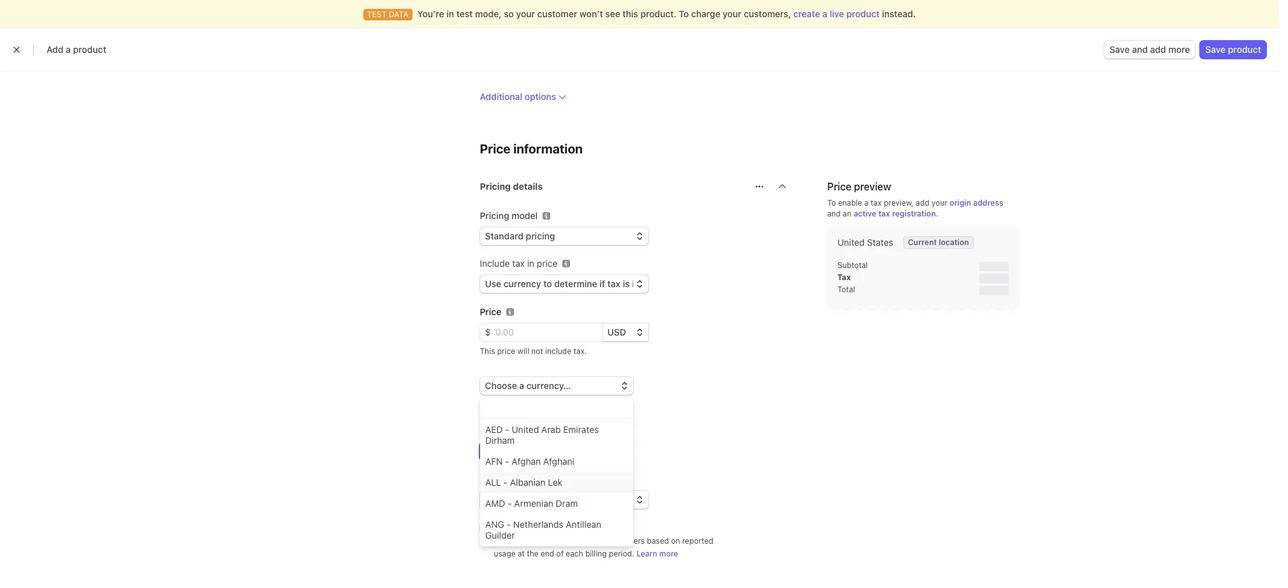 Task type: vqa. For each thing, say whether or not it's contained in the screenshot.
Needs response button
no



Task type: locate. For each thing, give the bounding box(es) containing it.
.
[[936, 209, 938, 219]]

exchange
[[480, 411, 514, 421], [514, 421, 549, 430]]

- for united
[[505, 425, 509, 436]]

0 vertical spatial pricing
[[480, 181, 511, 192]]

price left will
[[497, 347, 515, 356]]

1 vertical spatial add
[[916, 198, 930, 208]]

list box containing aed - united arab emirates dirham
[[480, 420, 633, 567]]

0 horizontal spatial to
[[679, 8, 689, 19]]

0 vertical spatial on
[[596, 402, 605, 411]]

price up $
[[480, 307, 501, 318]]

on left the reported
[[671, 537, 680, 547]]

tax up active on the top of page
[[871, 198, 882, 208]]

1 horizontal spatial more
[[1169, 44, 1190, 55]]

based inside this is a suggested price based on today's exchange rate. price won't automatically update if exchange rate changes.
[[572, 402, 594, 411]]

rate.
[[517, 411, 533, 421]]

price up 'enable' at the top of the page
[[827, 181, 852, 193]]

usd
[[607, 327, 626, 338]]

0 vertical spatial in
[[447, 8, 454, 19]]

0 vertical spatial based
[[572, 402, 594, 411]]

0 vertical spatial more
[[1169, 44, 1190, 55]]

details
[[513, 181, 543, 192]]

aed
[[485, 425, 503, 436]]

0 horizontal spatial and
[[827, 209, 841, 219]]

price for price preview to enable a tax preview, add your origin address and an active tax registration .
[[827, 181, 852, 193]]

on inside this is a suggested price based on today's exchange rate. price won't automatically update if exchange rate changes.
[[596, 402, 605, 411]]

save product button
[[1200, 41, 1266, 59]]

None field
[[480, 398, 633, 420]]

all
[[485, 478, 501, 488]]

tax right include
[[512, 258, 525, 269]]

choose a currency… button
[[480, 378, 633, 395]]

create
[[793, 8, 820, 19]]

0 horizontal spatial charge
[[580, 537, 605, 547]]

0 vertical spatial to
[[679, 8, 689, 19]]

each
[[566, 550, 583, 559]]

0 vertical spatial this
[[480, 347, 495, 356]]

1 vertical spatial to
[[827, 198, 836, 208]]

- for albanian
[[504, 478, 508, 488]]

mode,
[[475, 8, 502, 19]]

to right product.
[[679, 8, 689, 19]]

- right all
[[504, 478, 508, 488]]

in right include
[[527, 258, 534, 269]]

address
[[973, 198, 1003, 208]]

pricing inside button
[[480, 181, 511, 192]]

add up registration
[[916, 198, 930, 208]]

list box
[[480, 420, 633, 567]]

2 horizontal spatial product
[[1228, 44, 1261, 55]]

0 vertical spatial united
[[838, 237, 865, 248]]

add a product
[[47, 44, 106, 55]]

preview
[[854, 181, 891, 193]]

- right afn
[[505, 457, 509, 467]]

based up changes.
[[572, 402, 594, 411]]

- right aed
[[505, 425, 509, 436]]

billing
[[526, 537, 548, 547], [585, 550, 607, 559]]

a up active on the top of page
[[864, 198, 869, 208]]

1 vertical spatial pricing
[[480, 210, 509, 221]]

save
[[1110, 44, 1130, 55], [1205, 44, 1226, 55]]

1 vertical spatial based
[[647, 537, 669, 547]]

and inside price preview to enable a tax preview, add your origin address and an active tax registration .
[[827, 209, 841, 219]]

0 vertical spatial add
[[1150, 44, 1166, 55]]

product inside button
[[1228, 44, 1261, 55]]

save for save and add more
[[1110, 44, 1130, 55]]

is down 'choose'
[[497, 402, 503, 411]]

price down the info element
[[537, 258, 558, 269]]

learn
[[637, 550, 657, 559]]

- for angolan
[[506, 552, 510, 562]]

add right mode
[[1150, 44, 1166, 55]]

pricing left model
[[480, 210, 509, 221]]

billing up the at the bottom left
[[526, 537, 548, 547]]

your up "."
[[932, 198, 948, 208]]

arab
[[541, 425, 561, 436]]

- for afghan
[[505, 457, 509, 467]]

0 horizontal spatial billing
[[526, 537, 548, 547]]

your left customers,
[[723, 8, 742, 19]]

united
[[838, 237, 865, 248], [512, 425, 539, 436]]

2 this from the top
[[480, 402, 495, 411]]

1 vertical spatial this
[[480, 402, 495, 411]]

0 horizontal spatial in
[[447, 8, 454, 19]]

0 horizontal spatial add
[[916, 198, 930, 208]]

1 vertical spatial on
[[671, 537, 680, 547]]

1 horizontal spatial to
[[827, 198, 836, 208]]

customers,
[[744, 8, 791, 19]]

angolan
[[512, 552, 546, 562]]

tab list
[[126, 94, 1127, 118]]

suggested
[[512, 402, 550, 411]]

1 horizontal spatial and
[[1132, 44, 1148, 55]]

info element
[[543, 212, 550, 220]]

1 vertical spatial and
[[827, 209, 841, 219]]

united up subtotal
[[838, 237, 865, 248]]

0 horizontal spatial is
[[497, 402, 503, 411]]

more right learn
[[659, 550, 678, 559]]

is right usage
[[523, 523, 530, 534]]

- right the ang
[[507, 520, 511, 531]]

save for save product
[[1205, 44, 1226, 55]]

a inside choose a currency… popup button
[[519, 381, 524, 392]]

test
[[456, 8, 473, 19]]

this inside this is a suggested price based on today's exchange rate. price won't automatically update if exchange rate changes.
[[480, 402, 495, 411]]

pricing model
[[480, 210, 538, 221]]

on
[[596, 402, 605, 411], [671, 537, 680, 547]]

1 horizontal spatial save
[[1205, 44, 1226, 55]]

origin
[[950, 198, 971, 208]]

test
[[1063, 35, 1081, 46]]

pricing for pricing details
[[480, 181, 511, 192]]

1 horizontal spatial in
[[527, 258, 534, 269]]

1 horizontal spatial on
[[671, 537, 680, 547]]

metered
[[494, 537, 524, 547]]

include tax in price
[[480, 258, 558, 269]]

2 save from the left
[[1205, 44, 1226, 55]]

0 horizontal spatial save
[[1110, 44, 1130, 55]]

won't up arab
[[556, 411, 576, 421]]

armenian
[[514, 499, 553, 510]]

at
[[518, 550, 525, 559]]

1 vertical spatial won't
[[556, 411, 576, 421]]

add
[[1150, 44, 1166, 55], [916, 198, 930, 208]]

0 vertical spatial is
[[497, 402, 503, 411]]

enable
[[838, 198, 862, 208]]

instead.
[[882, 8, 916, 19]]

billing period
[[480, 475, 535, 485]]

- inside aed - united arab emirates dirham
[[505, 425, 509, 436]]

this up 'update'
[[480, 402, 495, 411]]

1 pricing from the top
[[480, 181, 511, 192]]

- inside ang - netherlands antillean guilder
[[507, 520, 511, 531]]

product
[[480, 15, 513, 26]]

and right mode
[[1132, 44, 1148, 55]]

learn more
[[637, 550, 678, 559]]

all - albanian lek
[[485, 478, 562, 488]]

and
[[1132, 44, 1148, 55], [827, 209, 841, 219]]

code
[[531, 15, 552, 26]]

2 vertical spatial price
[[552, 402, 570, 411]]

ang
[[485, 520, 504, 531]]

tax
[[516, 15, 529, 26], [871, 198, 882, 208], [879, 209, 890, 219], [512, 258, 525, 269]]

tax
[[838, 273, 851, 282]]

pricing
[[480, 181, 511, 192], [480, 210, 509, 221]]

on left today's
[[596, 402, 605, 411]]

a inside this is a suggested price based on today's exchange rate. price won't automatically update if exchange rate changes.
[[505, 402, 510, 411]]

is
[[497, 402, 503, 411], [523, 523, 530, 534]]

0 vertical spatial and
[[1132, 44, 1148, 55]]

1 horizontal spatial won't
[[580, 8, 603, 19]]

based up learn more
[[647, 537, 669, 547]]

more left the save product
[[1169, 44, 1190, 55]]

pricing details button
[[472, 173, 748, 197]]

additional
[[480, 91, 522, 102]]

period
[[508, 475, 535, 485]]

a up if
[[505, 402, 510, 411]]

price up pricing details
[[480, 142, 511, 156]]

0 horizontal spatial product
[[73, 44, 106, 55]]

add inside price preview to enable a tax preview, add your origin address and an active tax registration .
[[916, 198, 930, 208]]

is inside this is a suggested price based on today's exchange rate. price won't automatically update if exchange rate changes.
[[497, 402, 503, 411]]

pricing up the pricing model
[[480, 181, 511, 192]]

to left 'enable' at the top of the page
[[827, 198, 836, 208]]

save and add more
[[1110, 44, 1190, 55]]

choose a currency…
[[485, 381, 571, 392]]

1 horizontal spatial united
[[838, 237, 865, 248]]

1 horizontal spatial add
[[1150, 44, 1166, 55]]

1 this from the top
[[480, 347, 495, 356]]

states
[[867, 237, 893, 248]]

albanian
[[510, 478, 546, 488]]

this for this price will not include tax.
[[480, 347, 495, 356]]

2 pricing from the top
[[480, 210, 509, 221]]

charge
[[691, 8, 720, 19], [580, 537, 605, 547]]

tax right so
[[516, 15, 529, 26]]

price inside price preview to enable a tax preview, add your origin address and an active tax registration .
[[827, 181, 852, 193]]

1 vertical spatial charge
[[580, 537, 605, 547]]

is for usage
[[523, 523, 530, 534]]

a right 'choose'
[[519, 381, 524, 392]]

your right so
[[516, 8, 535, 19]]

product.
[[641, 8, 677, 19]]

billing right each
[[585, 550, 607, 559]]

1 save from the left
[[1110, 44, 1130, 55]]

price up the rate
[[552, 402, 570, 411]]

1 vertical spatial in
[[527, 258, 534, 269]]

- right amd
[[508, 499, 512, 510]]

1 vertical spatial billing
[[585, 550, 607, 559]]

lets
[[550, 537, 563, 547]]

0 vertical spatial billing
[[526, 537, 548, 547]]

this for this is a suggested price based on today's exchange rate. price won't automatically update if exchange rate changes.
[[480, 402, 495, 411]]

1 vertical spatial is
[[523, 523, 530, 534]]

learn more link
[[637, 550, 678, 560]]

0 vertical spatial price
[[537, 258, 558, 269]]

0 horizontal spatial united
[[512, 425, 539, 436]]

0 vertical spatial charge
[[691, 8, 720, 19]]

a inside price preview to enable a tax preview, add your origin address and an active tax registration .
[[864, 198, 869, 208]]

0 horizontal spatial more
[[659, 550, 678, 559]]

choose
[[485, 381, 517, 392]]

1 vertical spatial united
[[512, 425, 539, 436]]

update
[[480, 421, 505, 430]]

in left test
[[447, 8, 454, 19]]

won't left the see
[[580, 8, 603, 19]]

of
[[556, 550, 564, 559]]

see
[[605, 8, 620, 19]]

1 horizontal spatial based
[[647, 537, 669, 547]]

$
[[485, 327, 490, 338]]

- right aoa
[[506, 552, 510, 562]]

charge right product.
[[691, 8, 720, 19]]

and left the an
[[827, 209, 841, 219]]

this
[[480, 347, 495, 356], [480, 402, 495, 411]]

1 horizontal spatial is
[[523, 523, 530, 534]]

0 horizontal spatial based
[[572, 402, 594, 411]]

0 horizontal spatial won't
[[556, 411, 576, 421]]

charge down antillean
[[580, 537, 605, 547]]

this down $ button on the bottom
[[480, 347, 495, 356]]

united down rate.
[[512, 425, 539, 436]]

0 horizontal spatial on
[[596, 402, 605, 411]]

you
[[565, 537, 578, 547]]

price up arab
[[535, 411, 554, 421]]

kwanza
[[548, 552, 580, 562]]

united inside aed - united arab emirates dirham
[[512, 425, 539, 436]]

2 horizontal spatial your
[[932, 198, 948, 208]]

information
[[513, 142, 583, 156]]

end
[[541, 550, 554, 559]]



Task type: describe. For each thing, give the bounding box(es) containing it.
metered billing lets you charge customers based on reported usage at the end of each billing period.
[[494, 537, 713, 559]]

charge inside metered billing lets you charge customers based on reported usage at the end of each billing period.
[[580, 537, 605, 547]]

create a live product button
[[793, 8, 880, 20]]

tax.
[[574, 347, 587, 356]]

dram
[[556, 499, 578, 510]]

will
[[518, 347, 529, 356]]

exchange down 'suggested'
[[514, 421, 549, 430]]

automatically
[[578, 411, 626, 421]]

1 vertical spatial more
[[659, 550, 678, 559]]

currency…
[[527, 381, 571, 392]]

based inside metered billing lets you charge customers based on reported usage at the end of each billing period.
[[647, 537, 669, 547]]

amd
[[485, 499, 505, 510]]

customer
[[537, 8, 577, 19]]

additional options button
[[480, 91, 566, 103]]

price for price
[[480, 307, 501, 318]]

save product
[[1205, 44, 1261, 55]]

products
[[126, 71, 202, 92]]

changes.
[[567, 421, 600, 430]]

add
[[47, 44, 63, 55]]

aed - united arab emirates dirham
[[485, 425, 599, 446]]

period.
[[609, 550, 634, 559]]

svg image
[[755, 183, 763, 191]]

usage
[[494, 523, 521, 534]]

location
[[939, 238, 969, 247]]

aoa - angolan kwanza
[[485, 552, 580, 562]]

one time
[[559, 446, 597, 457]]

Search… search field
[[470, 6, 784, 22]]

save and add more button
[[1104, 41, 1195, 59]]

billing
[[480, 475, 506, 485]]

price inside this is a suggested price based on today's exchange rate. price won't automatically update if exchange rate changes.
[[552, 402, 570, 411]]

a left live
[[823, 8, 828, 19]]

$ button
[[480, 324, 490, 342]]

guilder
[[485, 531, 515, 541]]

you're
[[417, 8, 444, 19]]

this is a suggested price based on today's exchange rate. price won't automatically update if exchange rate changes.
[[480, 402, 633, 430]]

- for armenian
[[508, 499, 512, 510]]

on inside metered billing lets you charge customers based on reported usage at the end of each billing period.
[[671, 537, 680, 547]]

usage
[[494, 550, 516, 559]]

tax down the "preview,"
[[879, 209, 890, 219]]

afn
[[485, 457, 503, 467]]

0.00 text field
[[490, 324, 602, 342]]

options
[[525, 91, 556, 102]]

origin address link
[[950, 198, 1003, 208]]

amd - armenian dram
[[485, 499, 578, 510]]

current location
[[908, 238, 969, 247]]

not
[[531, 347, 543, 356]]

additional options
[[480, 91, 556, 102]]

reported
[[682, 537, 713, 547]]

netherlands
[[513, 520, 563, 531]]

1 horizontal spatial product
[[847, 8, 880, 19]]

0 vertical spatial won't
[[580, 8, 603, 19]]

if
[[507, 421, 512, 430]]

recurring
[[491, 446, 531, 457]]

price preview to enable a tax preview, add your origin address and an active tax registration .
[[827, 181, 1003, 219]]

a right add
[[66, 44, 71, 55]]

an
[[843, 209, 852, 219]]

lek
[[548, 478, 562, 488]]

model
[[512, 210, 538, 221]]

afn - afghan afghani
[[485, 457, 575, 467]]

is for this
[[497, 402, 503, 411]]

1 vertical spatial price
[[497, 347, 515, 356]]

mode
[[1083, 35, 1107, 46]]

won't inside this is a suggested price based on today's exchange rate. price won't automatically update if exchange rate changes.
[[556, 411, 576, 421]]

include
[[545, 347, 571, 356]]

your inside price preview to enable a tax preview, add your origin address and an active tax registration .
[[932, 198, 948, 208]]

afghani
[[543, 457, 575, 467]]

you're in test mode, so your customer won't see this product. to charge your customers, create a live product instead.
[[417, 8, 916, 19]]

more inside button
[[1169, 44, 1190, 55]]

info image
[[543, 212, 550, 220]]

live
[[830, 8, 844, 19]]

dirham
[[485, 436, 515, 446]]

- for netherlands
[[507, 520, 511, 531]]

pricing for pricing model
[[480, 210, 509, 221]]

current
[[908, 238, 937, 247]]

search…
[[491, 9, 523, 19]]

usage is metered
[[494, 523, 568, 534]]

add inside button
[[1150, 44, 1166, 55]]

afghan
[[512, 457, 541, 467]]

exchange up aed
[[480, 411, 514, 421]]

preview,
[[884, 198, 914, 208]]

and inside button
[[1132, 44, 1148, 55]]

to inside price preview to enable a tax preview, add your origin address and an active tax registration .
[[827, 198, 836, 208]]

rate
[[551, 421, 565, 430]]

include
[[480, 258, 510, 269]]

emirates
[[563, 425, 599, 436]]

ang - netherlands antillean guilder
[[485, 520, 601, 541]]

antillean
[[566, 520, 601, 531]]

1 horizontal spatial charge
[[691, 8, 720, 19]]

0 horizontal spatial your
[[516, 8, 535, 19]]

1 horizontal spatial your
[[723, 8, 742, 19]]

1 horizontal spatial billing
[[585, 550, 607, 559]]

active tax registration link
[[854, 209, 936, 219]]

price inside this is a suggested price based on today's exchange rate. price won't automatically update if exchange rate changes.
[[535, 411, 554, 421]]

price for price information
[[480, 142, 511, 156]]

the
[[527, 550, 539, 559]]

aoa
[[485, 552, 503, 562]]



